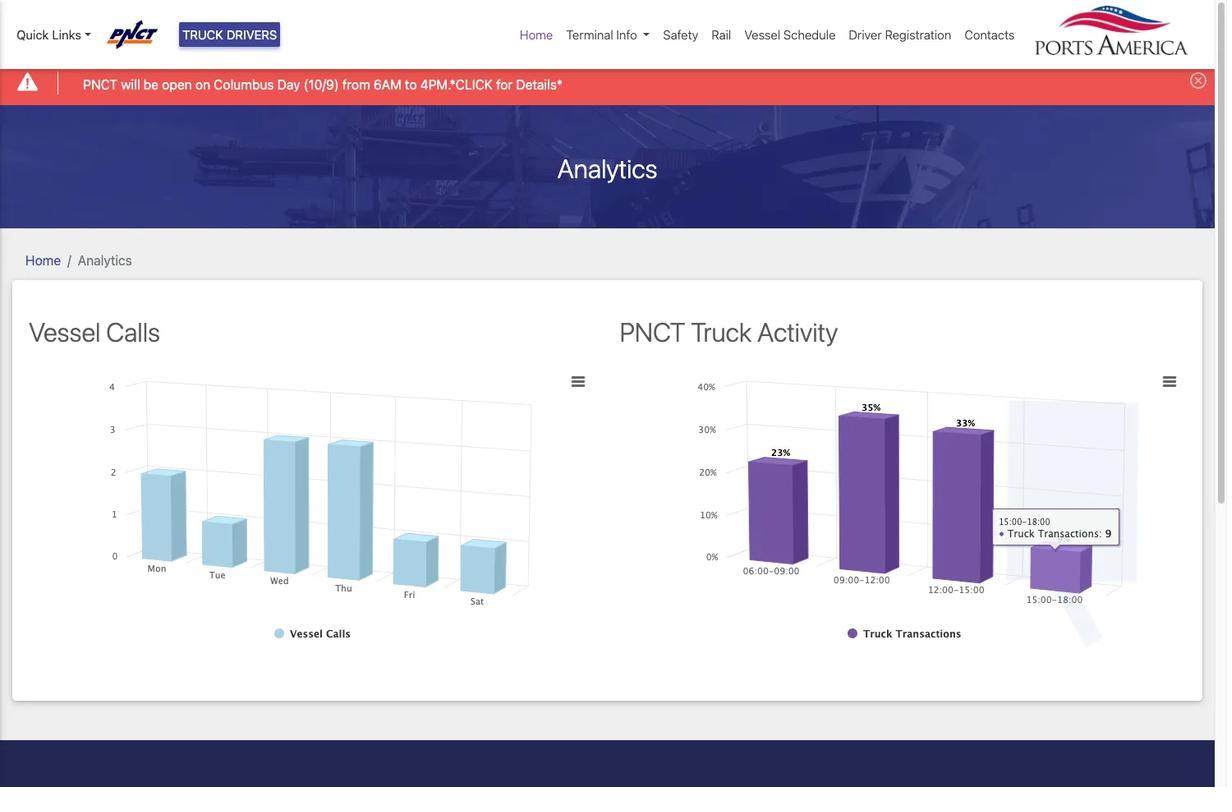 Task type: locate. For each thing, give the bounding box(es) containing it.
vessel calls
[[29, 316, 160, 347]]

truck left drivers
[[182, 27, 223, 42]]

vessel for vessel calls
[[29, 316, 101, 347]]

truck drivers
[[182, 27, 277, 42]]

vessel left calls
[[29, 316, 101, 347]]

0 horizontal spatial home
[[25, 253, 61, 268]]

contacts
[[965, 27, 1015, 42]]

0 horizontal spatial analytics
[[78, 253, 132, 268]]

0 horizontal spatial vessel
[[29, 316, 101, 347]]

details*
[[516, 77, 563, 92]]

pnct for pnct truck activity
[[620, 316, 686, 347]]

0 horizontal spatial pnct
[[83, 77, 118, 92]]

1 horizontal spatial home link
[[514, 19, 560, 50]]

1 vertical spatial home link
[[25, 253, 61, 268]]

pnct truck activity
[[620, 316, 838, 347]]

schedule
[[784, 27, 836, 42]]

1 horizontal spatial home
[[520, 27, 553, 42]]

truck
[[182, 27, 223, 42], [691, 316, 752, 347]]

pnct inside alert
[[83, 77, 118, 92]]

0 vertical spatial home
[[520, 27, 553, 42]]

1 horizontal spatial pnct
[[620, 316, 686, 347]]

analytics
[[558, 153, 658, 184], [78, 253, 132, 268]]

activity
[[758, 316, 838, 347]]

drivers
[[227, 27, 277, 42]]

1 vertical spatial vessel
[[29, 316, 101, 347]]

home link
[[514, 19, 560, 50], [25, 253, 61, 268]]

0 horizontal spatial truck
[[182, 27, 223, 42]]

1 horizontal spatial analytics
[[558, 153, 658, 184]]

truck drivers link
[[179, 22, 280, 47]]

home
[[520, 27, 553, 42], [25, 253, 61, 268]]

vessel
[[745, 27, 781, 42], [29, 316, 101, 347]]

1 vertical spatial analytics
[[78, 253, 132, 268]]

vessel right rail
[[745, 27, 781, 42]]

safety link
[[657, 19, 705, 50]]

registration
[[885, 27, 952, 42]]

on
[[195, 77, 210, 92]]

pnct will be open on columbus day (10/9) from 6am to 4pm.*click for details*
[[83, 77, 563, 92]]

day
[[277, 77, 300, 92]]

terminal info link
[[560, 19, 657, 50]]

1 horizontal spatial truck
[[691, 316, 752, 347]]

be
[[144, 77, 159, 92]]

vessel schedule
[[745, 27, 836, 42]]

0 vertical spatial vessel
[[745, 27, 781, 42]]

1 vertical spatial pnct
[[620, 316, 686, 347]]

1 vertical spatial home
[[25, 253, 61, 268]]

1 horizontal spatial vessel
[[745, 27, 781, 42]]

6am
[[374, 77, 402, 92]]

pnct
[[83, 77, 118, 92], [620, 316, 686, 347]]

info
[[617, 27, 637, 42]]

0 vertical spatial pnct
[[83, 77, 118, 92]]

0 vertical spatial home link
[[514, 19, 560, 50]]

close image
[[1191, 73, 1207, 89]]

truck left activity
[[691, 316, 752, 347]]

calls
[[106, 316, 160, 347]]

safety
[[663, 27, 699, 42]]

driver
[[849, 27, 882, 42]]

contacts link
[[958, 19, 1022, 50]]



Task type: vqa. For each thing, say whether or not it's contained in the screenshot.
Container
no



Task type: describe. For each thing, give the bounding box(es) containing it.
pnct for pnct will be open on columbus day (10/9) from 6am to 4pm.*click for details*
[[83, 77, 118, 92]]

will
[[121, 77, 140, 92]]

for
[[496, 77, 513, 92]]

quick links
[[16, 27, 81, 42]]

columbus
[[214, 77, 274, 92]]

quick
[[16, 27, 49, 42]]

rail link
[[705, 19, 738, 50]]

open
[[162, 77, 192, 92]]

quick links link
[[16, 25, 91, 44]]

driver registration link
[[843, 19, 958, 50]]

to
[[405, 77, 417, 92]]

pnct will be open on columbus day (10/9) from 6am to 4pm.*click for details* alert
[[0, 60, 1215, 105]]

pnct will be open on columbus day (10/9) from 6am to 4pm.*click for details* link
[[83, 74, 563, 94]]

driver registration
[[849, 27, 952, 42]]

from
[[343, 77, 370, 92]]

vessel schedule link
[[738, 19, 843, 50]]

1 vertical spatial truck
[[691, 316, 752, 347]]

0 vertical spatial truck
[[182, 27, 223, 42]]

(10/9)
[[304, 77, 339, 92]]

rail
[[712, 27, 732, 42]]

4pm.*click
[[420, 77, 493, 92]]

0 vertical spatial analytics
[[558, 153, 658, 184]]

terminal
[[566, 27, 614, 42]]

terminal info
[[566, 27, 637, 42]]

links
[[52, 27, 81, 42]]

vessel for vessel schedule
[[745, 27, 781, 42]]

0 horizontal spatial home link
[[25, 253, 61, 268]]



